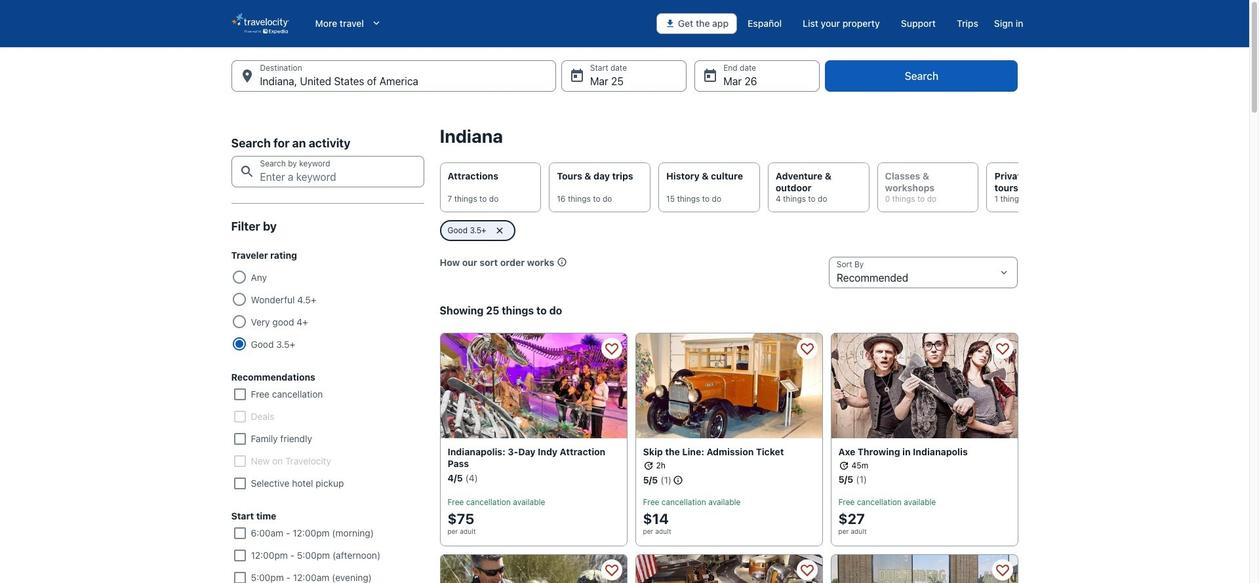 Task type: vqa. For each thing, say whether or not it's contained in the screenshot.
"Travel advice and inspiration from the experts" region
no



Task type: describe. For each thing, give the bounding box(es) containing it.
skip the line to rv/mh hall of fame and museum image
[[635, 555, 823, 584]]

xsmall image for "skip the line: admission ticket" image
[[643, 461, 654, 471]]

5.0 out of 5 with 1 review element for "skip the line: admission ticket" image
[[643, 475, 658, 487]]

indianapolis: 3-day indy attraction pass image
[[440, 333, 627, 439]]

amazing indianapolis scavenger hunt adventure image
[[440, 555, 627, 584]]

download the app button image
[[665, 18, 675, 29]]

0 horizontal spatial xsmall image
[[557, 257, 568, 268]]



Task type: locate. For each thing, give the bounding box(es) containing it.
axe throwing in indianapolis image
[[831, 333, 1018, 439]]

4.0 out of 5 with 4 reviews element
[[448, 473, 463, 485]]

next image
[[1010, 180, 1026, 195]]

travelocity logo image
[[231, 13, 289, 34]]

xsmall image
[[557, 257, 568, 268], [643, 461, 654, 471], [839, 461, 849, 471]]

1 horizontal spatial 5.0 out of 5 with 1 review element
[[839, 474, 853, 486]]

previous image
[[432, 180, 448, 195]]

skip the line: admission ticket image
[[635, 333, 823, 439]]

5.0 out of 5 with 1 review element for axe throwing in indianapolis image
[[839, 474, 853, 486]]

auburn cord duesenberg automobile museum admission ticket image
[[831, 555, 1018, 584]]

1 horizontal spatial xsmall image
[[643, 461, 654, 471]]

2 horizontal spatial xsmall image
[[839, 461, 849, 471]]

5.0 out of 5 with 1 review element
[[839, 474, 853, 486], [643, 475, 658, 487]]

more information about reviews image
[[672, 476, 683, 487]]

xsmall image for axe throwing in indianapolis image
[[839, 461, 849, 471]]

0 horizontal spatial 5.0 out of 5 with 1 review element
[[643, 475, 658, 487]]

Enter a keyword text field
[[231, 156, 424, 188]]



